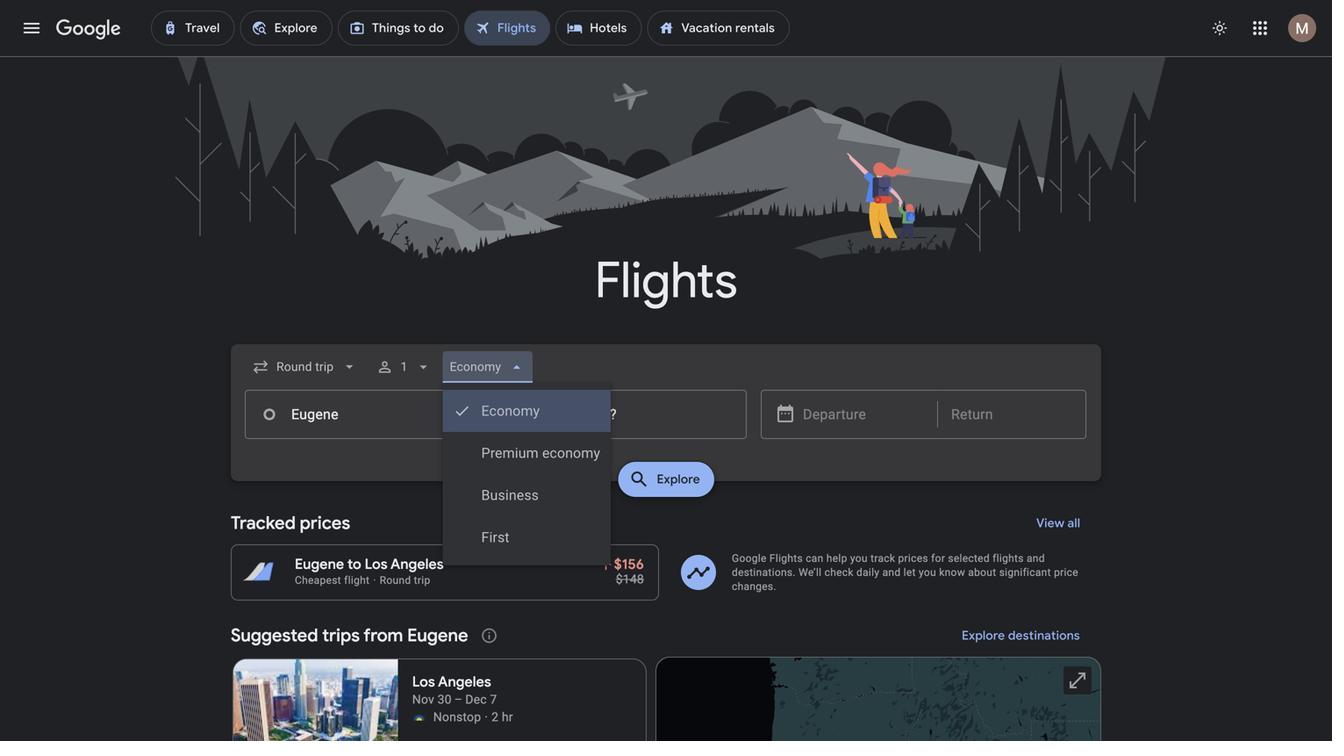Task type: locate. For each thing, give the bounding box(es) containing it.
1 vertical spatial and
[[883, 566, 901, 579]]

los
[[365, 555, 388, 573], [412, 673, 435, 691]]

and down track
[[883, 566, 901, 579]]

 image
[[485, 709, 488, 726]]

1 vertical spatial you
[[919, 566, 937, 579]]

prices
[[300, 512, 351, 534], [899, 552, 929, 565]]

flights
[[993, 552, 1025, 565]]

explore inside button
[[963, 628, 1006, 644]]

and
[[1027, 552, 1046, 565], [883, 566, 901, 579]]

suggested
[[231, 624, 318, 647]]

eugene up cheapest
[[295, 555, 344, 573]]

0 vertical spatial prices
[[300, 512, 351, 534]]

option
[[443, 390, 611, 432], [443, 432, 611, 474], [443, 474, 611, 516], [443, 516, 611, 558]]

1 vertical spatial angeles
[[438, 673, 492, 691]]

explore left the destinations
[[963, 628, 1006, 644]]

eugene
[[295, 555, 344, 573], [407, 624, 468, 647]]

nonstop
[[434, 710, 481, 724]]

main menu image
[[21, 18, 42, 39]]

1 horizontal spatial you
[[919, 566, 937, 579]]

156 US dollars text field
[[614, 555, 645, 573]]

suggested trips from eugene
[[231, 624, 468, 647]]

7
[[490, 692, 497, 707]]

0 vertical spatial angeles
[[391, 555, 444, 573]]

 image inside suggested trips from eugene region
[[485, 709, 488, 726]]

from
[[364, 624, 403, 647]]

0 vertical spatial eugene
[[295, 555, 344, 573]]

None field
[[245, 351, 366, 383], [443, 351, 533, 383], [245, 351, 366, 383], [443, 351, 533, 383]]

None text field
[[245, 390, 493, 439]]

1 horizontal spatial flights
[[770, 552, 803, 565]]

you up the daily
[[851, 552, 868, 565]]

significant
[[1000, 566, 1052, 579]]

0 vertical spatial explore
[[657, 472, 700, 487]]

1 vertical spatial eugene
[[407, 624, 468, 647]]

1 vertical spatial explore
[[963, 628, 1006, 644]]

flight
[[344, 574, 370, 587]]

1 horizontal spatial los
[[412, 673, 435, 691]]

0 vertical spatial and
[[1027, 552, 1046, 565]]

0 horizontal spatial los
[[365, 555, 388, 573]]

to
[[348, 555, 362, 573]]

check
[[825, 566, 854, 579]]

price
[[1055, 566, 1079, 579]]

angeles inside los angeles nov 30 – dec 7
[[438, 673, 492, 691]]

0 vertical spatial flights
[[595, 250, 738, 312]]

1 horizontal spatial and
[[1027, 552, 1046, 565]]

google
[[732, 552, 767, 565]]

0 horizontal spatial you
[[851, 552, 868, 565]]

you
[[851, 552, 868, 565], [919, 566, 937, 579]]

1 horizontal spatial prices
[[899, 552, 929, 565]]

explore up tracked prices 'region'
[[657, 472, 700, 487]]

flights
[[595, 250, 738, 312], [770, 552, 803, 565]]

0 vertical spatial los
[[365, 555, 388, 573]]

los inside los angeles nov 30 – dec 7
[[412, 673, 435, 691]]

prices up to
[[300, 512, 351, 534]]

angeles inside tracked prices 'region'
[[391, 555, 444, 573]]

1 option from the top
[[443, 390, 611, 432]]

$148
[[616, 572, 645, 587]]

selected
[[949, 552, 990, 565]]

los up nov
[[412, 673, 435, 691]]

0 horizontal spatial prices
[[300, 512, 351, 534]]

angeles up trip
[[391, 555, 444, 573]]

1 vertical spatial los
[[412, 673, 435, 691]]

explore destinations
[[963, 628, 1081, 644]]

you down for
[[919, 566, 937, 579]]

explore inside button
[[657, 472, 700, 487]]

0 horizontal spatial explore
[[657, 472, 700, 487]]

0 horizontal spatial eugene
[[295, 555, 344, 573]]

angeles
[[391, 555, 444, 573], [438, 673, 492, 691]]

and up significant
[[1027, 552, 1046, 565]]

1 horizontal spatial eugene
[[407, 624, 468, 647]]

explore
[[657, 472, 700, 487], [963, 628, 1006, 644]]

cheapest flight
[[295, 574, 370, 587]]

changes.
[[732, 580, 777, 593]]

los inside tracked prices 'region'
[[365, 555, 388, 573]]

0 horizontal spatial flights
[[595, 250, 738, 312]]

los right to
[[365, 555, 388, 573]]

1 horizontal spatial explore
[[963, 628, 1006, 644]]

cheapest
[[295, 574, 342, 587]]

explore for explore destinations
[[963, 628, 1006, 644]]

angeles up '30 – dec'
[[438, 673, 492, 691]]

1 vertical spatial prices
[[899, 552, 929, 565]]

Return text field
[[952, 391, 1073, 438]]

los angeles nov 30 – dec 7
[[412, 673, 497, 707]]

round trip
[[380, 574, 431, 587]]

eugene inside tracked prices 'region'
[[295, 555, 344, 573]]

eugene to los angeles
[[295, 555, 444, 573]]

flights inside google flights can help you track prices for selected flights and destinations. we'll check daily and let you know about significant price changes.
[[770, 552, 803, 565]]

round
[[380, 574, 411, 587]]

eugene right from
[[407, 624, 468, 647]]

know
[[940, 566, 966, 579]]

eugene inside region
[[407, 624, 468, 647]]

view
[[1037, 515, 1065, 531]]

prices up let
[[899, 552, 929, 565]]

1 vertical spatial flights
[[770, 552, 803, 565]]

suggested trips from eugene region
[[231, 615, 1102, 741]]



Task type: describe. For each thing, give the bounding box(es) containing it.
tracked
[[231, 512, 296, 534]]

30 – dec
[[438, 692, 487, 707]]

2 option from the top
[[443, 432, 611, 474]]

destinations.
[[732, 566, 796, 579]]

we'll
[[799, 566, 822, 579]]

nov
[[412, 692, 435, 707]]

for
[[932, 552, 946, 565]]

tracked prices region
[[231, 502, 1102, 601]]

let
[[904, 566, 917, 579]]

tracked prices
[[231, 512, 351, 534]]

Flight search field
[[217, 344, 1116, 566]]

Departure text field
[[803, 391, 925, 438]]

1
[[401, 360, 408, 374]]

all
[[1068, 515, 1081, 531]]

Where to? text field
[[500, 390, 747, 439]]

explore destinations button
[[942, 615, 1102, 657]]

2 hr
[[492, 710, 513, 724]]

change appearance image
[[1200, 7, 1242, 49]]

view all
[[1037, 515, 1081, 531]]

explore for explore
[[657, 472, 700, 487]]

destinations
[[1009, 628, 1081, 644]]

hr
[[502, 710, 513, 724]]

148 US dollars text field
[[616, 572, 645, 587]]

$156
[[614, 555, 645, 573]]

select your preferred seating class. list box
[[443, 383, 611, 566]]

track
[[871, 552, 896, 565]]

4 option from the top
[[443, 516, 611, 558]]

google flights can help you track prices for selected flights and destinations. we'll check daily and let you know about significant price changes.
[[732, 552, 1079, 593]]

prices inside google flights can help you track prices for selected flights and destinations. we'll check daily and let you know about significant price changes.
[[899, 552, 929, 565]]

1 button
[[369, 346, 439, 388]]

0 vertical spatial you
[[851, 552, 868, 565]]

allegiant image
[[412, 710, 427, 724]]

trips
[[322, 624, 360, 647]]

help
[[827, 552, 848, 565]]

daily
[[857, 566, 880, 579]]

about
[[969, 566, 997, 579]]

explore button
[[619, 462, 714, 497]]

3 option from the top
[[443, 474, 611, 516]]

can
[[806, 552, 824, 565]]

2
[[492, 710, 499, 724]]

0 horizontal spatial and
[[883, 566, 901, 579]]

trip
[[414, 574, 431, 587]]



Task type: vqa. For each thing, say whether or not it's contained in the screenshot.
· $
no



